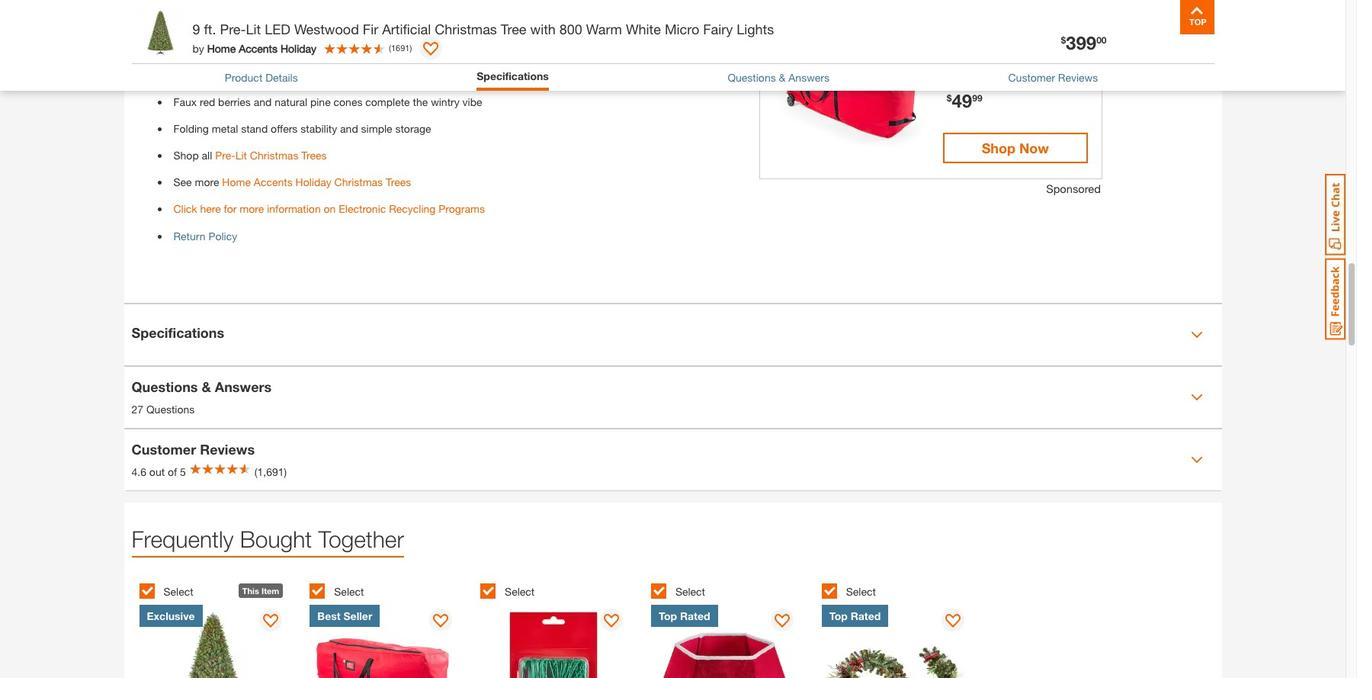 Task type: vqa. For each thing, say whether or not it's contained in the screenshot.
the Gianna Indigo 8 ft. x 10 ft. Border Area Rug in the top of the page
no



Task type: locate. For each thing, give the bounding box(es) containing it.
trees up the home accents holiday christmas trees link
[[302, 149, 327, 162]]

1 vertical spatial )
[[1023, 68, 1025, 78]]

1 horizontal spatial (
[[1007, 68, 1009, 78]]

0 vertical spatial (
[[389, 43, 391, 52]]

to right the up
[[989, 60, 998, 73]]

select inside the '3 / 5' 'group'
[[505, 585, 535, 598]]

display image inside 5 / 5 'group'
[[946, 614, 961, 629]]

with up tall
[[1006, 44, 1026, 57]]

this
[[242, 586, 259, 596]]

0 vertical spatial trees
[[943, 60, 969, 73]]

pre- up cast
[[220, 21, 246, 37]]

select inside 5 / 5 'group'
[[846, 585, 876, 598]]

& inside questions & answers 27 questions
[[202, 379, 211, 395]]

red
[[200, 95, 215, 108]]

1 top from the left
[[659, 609, 677, 622]]

2,880 mixed tips feel almost lifelike to the touch
[[174, 15, 401, 28]]

details
[[266, 71, 298, 84]]

0 vertical spatial )
[[410, 43, 412, 52]]

pre- for ft.
[[220, 21, 246, 37]]

lit for christmas
[[235, 149, 247, 162]]

1 horizontal spatial with
[[1006, 44, 1026, 57]]

lights
[[217, 68, 243, 81]]

1 vertical spatial lit
[[235, 149, 247, 162]]

illumination
[[322, 68, 376, 81]]

$ 399 00
[[1061, 32, 1107, 53]]

rated inside 5 / 5 'group'
[[851, 609, 881, 622]]

( for 374
[[1007, 68, 1009, 78]]

select for 2 / 5 group
[[334, 585, 364, 598]]

& for questions & answers 27 questions
[[202, 379, 211, 395]]

$ for 399
[[1061, 34, 1066, 46]]

by
[[193, 42, 204, 55]]

1 horizontal spatial the
[[413, 95, 428, 108]]

almost
[[276, 15, 308, 28]]

reviews up the (1,691)
[[200, 441, 255, 458]]

home right by
[[207, 42, 236, 55]]

storage
[[395, 122, 431, 135]]

led for cast
[[204, 41, 224, 54]]

1 horizontal spatial reviews
[[1059, 71, 1099, 84]]

select up 9 ft. prelit woodmoore artificial christmas artificial christmas garland "image"
[[846, 585, 876, 598]]

warm
[[259, 41, 285, 54]]

1 vertical spatial customer reviews
[[132, 441, 255, 458]]

questions right the 27
[[146, 403, 195, 416]]

1 horizontal spatial top rated
[[830, 609, 881, 622]]

electronic
[[339, 202, 386, 215]]

select inside the 1 / 5 group
[[164, 585, 193, 598]]

pre-
[[220, 21, 246, 37], [215, 149, 235, 162]]

0 horizontal spatial to
[[343, 15, 353, 28]]

4 select from the left
[[676, 585, 706, 598]]

1 vertical spatial caret image
[[1191, 454, 1203, 466]]

white down 2,880
[[174, 41, 201, 54]]

reviews
[[1059, 71, 1099, 84], [200, 441, 255, 458]]

0 horizontal spatial rated
[[680, 609, 711, 622]]

select for "4 / 5" group on the bottom
[[676, 585, 706, 598]]

1 vertical spatial with
[[1006, 44, 1026, 57]]

0 horizontal spatial customer reviews
[[132, 441, 255, 458]]

led
[[265, 21, 291, 37], [204, 41, 224, 54], [194, 68, 214, 81]]

more right here
[[240, 202, 264, 215]]

mixed
[[203, 15, 232, 28]]

holiday
[[281, 42, 317, 55], [296, 176, 332, 189]]

0 vertical spatial home
[[207, 42, 236, 55]]

customer reviews down wheels
[[1009, 71, 1099, 84]]

select for the '3 / 5' 'group'
[[505, 585, 535, 598]]

with
[[531, 21, 556, 37], [1006, 44, 1026, 57]]

$ inside $ 49 99 shop now
[[947, 92, 952, 104]]

trees down storage
[[943, 60, 969, 73]]

questions for questions & answers
[[728, 71, 776, 84]]

800 up faux
[[174, 68, 191, 81]]

1 horizontal spatial $
[[1061, 34, 1066, 46]]

top
[[659, 609, 677, 622], [830, 609, 848, 622]]

0 horizontal spatial reviews
[[200, 441, 255, 458]]

1 horizontal spatial for
[[1067, 44, 1080, 57]]

1 horizontal spatial trees
[[386, 176, 411, 189]]

1 vertical spatial (
[[1007, 68, 1009, 78]]

1 vertical spatial led
[[204, 41, 224, 54]]

0 horizontal spatial (
[[389, 43, 391, 52]]

1 horizontal spatial customer reviews
[[1009, 71, 1099, 84]]

1 horizontal spatial rated
[[851, 609, 881, 622]]

tree inside ez roller christmas tree storage bag with wheels for trees up to 9 ft. tall
[[1041, 28, 1061, 41]]

feedback link image
[[1326, 258, 1346, 340]]

and
[[254, 95, 272, 108], [340, 122, 358, 135]]

shop
[[982, 139, 1016, 156], [174, 149, 199, 162]]

product details button
[[225, 69, 298, 85], [225, 69, 298, 85]]

trees up recycling
[[386, 176, 411, 189]]

more right see
[[195, 176, 219, 189]]

0 horizontal spatial top
[[659, 609, 677, 622]]

together
[[319, 525, 404, 552]]

1 horizontal spatial to
[[989, 60, 998, 73]]

0 vertical spatial caret image
[[1191, 391, 1203, 403]]

fir
[[363, 21, 378, 37]]

for
[[1067, 44, 1080, 57], [224, 202, 237, 215]]

display image inside 2 / 5 group
[[434, 614, 449, 629]]

top rated inside "4 / 5" group
[[659, 609, 711, 622]]

questions down lights
[[728, 71, 776, 84]]

accents
[[239, 42, 278, 55], [254, 176, 293, 189]]

1 caret image from the top
[[1191, 391, 1203, 403]]

touch
[[374, 15, 401, 28]]

1 horizontal spatial ez roller christmas tree storage bag with wheels for trees up to 9 ft. tall image
[[776, 14, 924, 163]]

top inside "4 / 5" group
[[659, 609, 677, 622]]

exclusive
[[147, 609, 195, 622]]

the left touch
[[356, 15, 371, 28]]

(
[[389, 43, 391, 52], [1007, 68, 1009, 78]]

$ left 99
[[947, 92, 952, 104]]

0 horizontal spatial $
[[947, 92, 952, 104]]

0 horizontal spatial 800
[[174, 68, 191, 81]]

$ inside $ 399 00
[[1061, 34, 1066, 46]]

0 horizontal spatial )
[[410, 43, 412, 52]]

led up the warm
[[265, 21, 291, 37]]

caret image
[[1191, 391, 1203, 403], [1191, 454, 1203, 466]]

ft. up by
[[204, 21, 216, 37]]

lit up a
[[246, 21, 261, 37]]

tips
[[235, 15, 253, 28]]

led left the lights
[[194, 68, 214, 81]]

0 vertical spatial &
[[779, 71, 786, 84]]

ez roller christmas tree storage bag with wheels for trees up to 9 ft. tall
[[943, 28, 1080, 73]]

answers inside questions & answers 27 questions
[[215, 379, 272, 395]]

2 top rated from the left
[[830, 609, 881, 622]]

pre- right all
[[215, 149, 235, 162]]

shop left the now
[[982, 139, 1016, 156]]

2 vertical spatial led
[[194, 68, 214, 81]]

select up exclusive
[[164, 585, 193, 598]]

0 vertical spatial reviews
[[1059, 71, 1099, 84]]

0 horizontal spatial for
[[224, 202, 237, 215]]

to
[[343, 15, 353, 28], [989, 60, 998, 73]]

top rated
[[659, 609, 711, 622], [830, 609, 881, 622]]

0 horizontal spatial &
[[202, 379, 211, 395]]

$
[[1061, 34, 1066, 46], [947, 92, 952, 104]]

1 vertical spatial $
[[947, 92, 952, 104]]

0 vertical spatial and
[[254, 95, 272, 108]]

1 vertical spatial white
[[174, 41, 201, 54]]

1 horizontal spatial ft.
[[1010, 60, 1020, 73]]

the left wintry
[[413, 95, 428, 108]]

1 horizontal spatial 800
[[560, 21, 583, 37]]

specifications button
[[477, 68, 549, 87], [477, 68, 549, 84], [124, 304, 1222, 365]]

led left cast
[[204, 41, 224, 54]]

2 display image from the left
[[434, 614, 449, 629]]

0 vertical spatial to
[[343, 15, 353, 28]]

1 vertical spatial ft.
[[1010, 60, 1020, 73]]

for right here
[[224, 202, 237, 215]]

offers
[[271, 122, 298, 135]]

christmas up bag
[[990, 28, 1038, 41]]

2 rated from the left
[[851, 609, 881, 622]]

5 select from the left
[[846, 585, 876, 598]]

top inside 5 / 5 'group'
[[830, 609, 848, 622]]

top rated for "26 in red velvet christmas tree collar" image
[[659, 609, 711, 622]]

0 vertical spatial accents
[[239, 42, 278, 55]]

display image inside the 1 / 5 group
[[263, 614, 278, 629]]

tree
[[501, 21, 527, 37], [1041, 28, 1061, 41]]

the
[[356, 15, 371, 28], [413, 95, 428, 108]]

1 horizontal spatial customer
[[1009, 71, 1056, 84]]

return policy
[[174, 229, 237, 242]]

1 horizontal spatial tree
[[1041, 28, 1061, 41]]

white
[[626, 21, 661, 37], [174, 41, 201, 54]]

reviews down 399
[[1059, 71, 1099, 84]]

home down shop all pre-lit christmas trees
[[222, 176, 251, 189]]

1 horizontal spatial top
[[830, 609, 848, 622]]

0 vertical spatial specifications
[[477, 69, 549, 82]]

0 horizontal spatial more
[[195, 176, 219, 189]]

1 horizontal spatial and
[[340, 122, 358, 135]]

sponsored
[[1047, 182, 1101, 195]]

1 vertical spatial ez roller christmas tree storage bag with wheels for trees up to 9 ft. tall image
[[310, 605, 457, 678]]

ft. inside ez roller christmas tree storage bag with wheels for trees up to 9 ft. tall
[[1010, 60, 1020, 73]]

0 vertical spatial lit
[[246, 21, 261, 37]]

top rated inside 5 / 5 'group'
[[830, 609, 881, 622]]

questions up the 27
[[132, 379, 198, 395]]

0 horizontal spatial customer
[[132, 441, 196, 458]]

answers for questions & answers
[[789, 71, 830, 84]]

0 horizontal spatial shop
[[174, 149, 199, 162]]

wheels
[[1029, 44, 1064, 57]]

select inside "4 / 5" group
[[676, 585, 706, 598]]

1 horizontal spatial specifications
[[477, 69, 549, 82]]

ez roller christmas tree storage bag with wheels for trees up to 9 ft. tall link
[[943, 14, 1088, 73]]

pre-lit christmas trees link
[[215, 149, 327, 162]]

white left "micro"
[[626, 21, 661, 37]]

0 horizontal spatial with
[[531, 21, 556, 37]]

2 top from the left
[[830, 609, 848, 622]]

0 horizontal spatial white
[[174, 41, 201, 54]]

1 vertical spatial specifications
[[132, 324, 224, 341]]

caret image
[[1191, 329, 1203, 341]]

lit
[[246, 21, 261, 37], [235, 149, 247, 162]]

3 / 5 group
[[481, 574, 644, 678]]

customer
[[1009, 71, 1056, 84], [132, 441, 196, 458]]

2,880
[[174, 15, 200, 28]]

2 caret image from the top
[[1191, 454, 1203, 466]]

1 vertical spatial to
[[989, 60, 998, 73]]

0 horizontal spatial 9
[[193, 21, 200, 37]]

and down product details
[[254, 95, 272, 108]]

0 horizontal spatial ez roller christmas tree storage bag with wheels for trees up to 9 ft. tall image
[[310, 605, 457, 678]]

2 horizontal spatial trees
[[943, 60, 969, 73]]

and down 'cones'
[[340, 122, 358, 135]]

9 left 374
[[1001, 60, 1007, 73]]

1 vertical spatial 9
[[1001, 60, 1007, 73]]

feel
[[256, 15, 273, 28]]

ez roller christmas tree storage bag with wheels for trees up to 9 ft. tall image
[[776, 14, 924, 163], [310, 605, 457, 678]]

caret image for questions & answers
[[1191, 391, 1203, 403]]

0 horizontal spatial ft.
[[204, 21, 216, 37]]

holiday up click here for more information on electronic recycling programs
[[296, 176, 332, 189]]

ez
[[943, 28, 957, 41]]

0 vertical spatial $
[[1061, 34, 1066, 46]]

rated inside "4 / 5" group
[[680, 609, 711, 622]]

0 horizontal spatial top rated
[[659, 609, 711, 622]]

1 select from the left
[[164, 585, 193, 598]]

1 horizontal spatial shop
[[982, 139, 1016, 156]]

0 vertical spatial white
[[626, 21, 661, 37]]

0 vertical spatial the
[[356, 15, 371, 28]]

trees
[[943, 60, 969, 73], [302, 149, 327, 162], [386, 176, 411, 189]]

white led cast a warm glow
[[174, 41, 311, 54]]

with left warm
[[531, 21, 556, 37]]

for inside ez roller christmas tree storage bag with wheels for trees up to 9 ft. tall
[[1067, 44, 1080, 57]]

click here for more information on electronic recycling programs
[[174, 202, 485, 215]]

$ for 49
[[947, 92, 952, 104]]

( left tall
[[1007, 68, 1009, 78]]

0 vertical spatial holiday
[[281, 42, 317, 55]]

customer reviews up 5
[[132, 441, 255, 458]]

product image image
[[135, 8, 185, 57]]

1 vertical spatial and
[[340, 122, 358, 135]]

lit down stand
[[235, 149, 247, 162]]

for right wheels
[[1067, 44, 1080, 57]]

1 horizontal spatial display image
[[434, 614, 449, 629]]

christmas up electronic
[[335, 176, 383, 189]]

select up 200-piece metal ornament hooks image
[[505, 585, 535, 598]]

customer reviews button
[[1009, 69, 1099, 85], [1009, 69, 1099, 85]]

display image
[[424, 42, 439, 57], [604, 614, 620, 629], [775, 614, 790, 629], [946, 614, 961, 629]]

select up the best seller
[[334, 585, 364, 598]]

specifications up questions & answers 27 questions
[[132, 324, 224, 341]]

holiday up brilliant
[[281, 42, 317, 55]]

ft.
[[204, 21, 216, 37], [1010, 60, 1020, 73]]

3 select from the left
[[505, 585, 535, 598]]

up
[[972, 60, 986, 73]]

0 vertical spatial for
[[1067, 44, 1080, 57]]

0 horizontal spatial specifications
[[132, 324, 224, 341]]

cast
[[227, 41, 247, 54]]

ft. left tall
[[1010, 60, 1020, 73]]

1 horizontal spatial white
[[626, 21, 661, 37]]

display image
[[263, 614, 278, 629], [434, 614, 449, 629]]

1 vertical spatial more
[[240, 202, 264, 215]]

200-piece metal ornament hooks image
[[481, 605, 627, 678]]

26 in red velvet christmas tree collar image
[[651, 605, 798, 678]]

800 left warm
[[560, 21, 583, 37]]

0 vertical spatial customer reviews
[[1009, 71, 1099, 84]]

) for ( 1691 )
[[410, 43, 412, 52]]

questions & answers
[[728, 71, 830, 84]]

faux red berries and natural pine cones complete the wintry vibe
[[174, 95, 483, 108]]

1 horizontal spatial )
[[1023, 68, 1025, 78]]

0 horizontal spatial display image
[[263, 614, 278, 629]]

shop left all
[[174, 149, 199, 162]]

customer down wheels
[[1009, 71, 1056, 84]]

1 top rated from the left
[[659, 609, 711, 622]]

1 vertical spatial home
[[222, 176, 251, 189]]

on
[[324, 202, 336, 215]]

customer up 4.6 out of 5
[[132, 441, 196, 458]]

$ left 00
[[1061, 34, 1066, 46]]

select inside 2 / 5 group
[[334, 585, 364, 598]]

1 vertical spatial the
[[413, 95, 428, 108]]

( down artificial
[[389, 43, 391, 52]]

simple
[[361, 122, 393, 135]]

select up "26 in red velvet christmas tree collar" image
[[676, 585, 706, 598]]

800 led lights provide brilliant illumination
[[174, 68, 376, 81]]

home
[[207, 42, 236, 55], [222, 176, 251, 189]]

1 / 5 group
[[139, 574, 302, 678]]

1 vertical spatial questions
[[132, 379, 198, 395]]

9 up by
[[193, 21, 200, 37]]

1 vertical spatial pre-
[[215, 149, 235, 162]]

1 display image from the left
[[263, 614, 278, 629]]

1 horizontal spatial answers
[[789, 71, 830, 84]]

1 rated from the left
[[680, 609, 711, 622]]

provide
[[246, 68, 281, 81]]

return
[[174, 229, 206, 242]]

49
[[952, 90, 973, 111]]

to right lifelike
[[343, 15, 353, 28]]

specifications up vibe
[[477, 69, 549, 82]]

2 select from the left
[[334, 585, 364, 598]]



Task type: describe. For each thing, give the bounding box(es) containing it.
vibe
[[463, 95, 483, 108]]

shop now button
[[943, 133, 1088, 163]]

pre- for all
[[215, 149, 235, 162]]

storage
[[943, 44, 981, 57]]

lifelike
[[311, 15, 340, 28]]

artificial
[[382, 21, 431, 37]]

2 vertical spatial questions
[[146, 403, 195, 416]]

4 / 5 group
[[651, 574, 814, 678]]

ez roller christmas tree storage bag with wheels for trees up to 9 ft. tall image inside 2 / 5 group
[[310, 605, 457, 678]]

9 inside ez roller christmas tree storage bag with wheels for trees up to 9 ft. tall
[[1001, 60, 1007, 73]]

bag
[[984, 44, 1003, 57]]

1 vertical spatial holiday
[[296, 176, 332, 189]]

best
[[318, 609, 341, 622]]

led for lights
[[194, 68, 214, 81]]

questions for questions & answers 27 questions
[[132, 379, 198, 395]]

cones
[[334, 95, 363, 108]]

christmas right artificial
[[435, 21, 497, 37]]

2 / 5 group
[[310, 574, 473, 678]]

christmas down offers on the top left of the page
[[250, 149, 299, 162]]

stand
[[241, 122, 268, 135]]

0 vertical spatial ez roller christmas tree storage bag with wheels for trees up to 9 ft. tall image
[[776, 14, 924, 163]]

0 vertical spatial 9
[[193, 21, 200, 37]]

see more home accents holiday christmas trees
[[174, 176, 411, 189]]

now
[[1020, 139, 1050, 156]]

pine
[[310, 95, 331, 108]]

questions & answers 27 questions
[[132, 379, 272, 416]]

1 vertical spatial trees
[[302, 149, 327, 162]]

out
[[149, 466, 165, 478]]

live chat image
[[1326, 174, 1346, 256]]

rated for 9 ft. prelit woodmoore artificial christmas artificial christmas garland "image"
[[851, 609, 881, 622]]

5 / 5 group
[[822, 574, 985, 678]]

faux
[[174, 95, 197, 108]]

( for 1691
[[389, 43, 391, 52]]

a
[[250, 41, 256, 54]]

top button
[[1180, 0, 1215, 34]]

1 vertical spatial customer
[[132, 441, 196, 458]]

1 vertical spatial for
[[224, 202, 237, 215]]

best seller
[[318, 609, 373, 622]]

click
[[174, 202, 197, 215]]

display image for best seller
[[434, 614, 449, 629]]

seller
[[344, 609, 373, 622]]

00
[[1097, 34, 1107, 46]]

berries
[[218, 95, 251, 108]]

folding
[[174, 122, 209, 135]]

lights
[[737, 21, 774, 37]]

1 vertical spatial reviews
[[200, 441, 255, 458]]

1691
[[391, 43, 410, 52]]

by home accents holiday
[[193, 42, 317, 55]]

1 vertical spatial accents
[[254, 176, 293, 189]]

shop inside $ 49 99 shop now
[[982, 139, 1016, 156]]

to inside ez roller christmas tree storage bag with wheels for trees up to 9 ft. tall
[[989, 60, 998, 73]]

caret image for customer reviews
[[1191, 454, 1203, 466]]

99
[[973, 92, 983, 104]]

complete
[[366, 95, 410, 108]]

select for the 1 / 5 group at the left bottom
[[164, 585, 193, 598]]

4.6
[[132, 466, 146, 478]]

westwood
[[294, 21, 359, 37]]

product details
[[225, 71, 298, 84]]

brilliant
[[284, 68, 319, 81]]

9 ft. pre-lit led westwood fir artificial christmas tree with 800 warm white micro fairy lights
[[193, 21, 774, 37]]

fairy
[[703, 21, 733, 37]]

answers for questions & answers 27 questions
[[215, 379, 272, 395]]

1 horizontal spatial more
[[240, 202, 264, 215]]

4.6 out of 5
[[132, 466, 186, 478]]

374
[[1009, 68, 1023, 78]]

2 vertical spatial trees
[[386, 176, 411, 189]]

frequently
[[132, 525, 234, 552]]

folding metal stand offers stability and simple storage
[[174, 122, 431, 135]]

0 horizontal spatial the
[[356, 15, 371, 28]]

( 374 )
[[1007, 68, 1025, 78]]

27
[[132, 403, 143, 416]]

) for ( 374 )
[[1023, 68, 1025, 78]]

micro
[[665, 21, 700, 37]]

all
[[202, 149, 212, 162]]

home accents holiday christmas trees link
[[222, 176, 411, 189]]

glow
[[288, 41, 311, 54]]

select for 5 / 5 'group'
[[846, 585, 876, 598]]

stability
[[301, 122, 337, 135]]

399
[[1066, 32, 1097, 53]]

policy
[[209, 229, 237, 242]]

programs
[[439, 202, 485, 215]]

0 vertical spatial ft.
[[204, 21, 216, 37]]

trees inside ez roller christmas tree storage bag with wheels for trees up to 9 ft. tall
[[943, 60, 969, 73]]

top rated for 9 ft. prelit woodmoore artificial christmas artificial christmas garland "image"
[[830, 609, 881, 622]]

( 1691 )
[[389, 43, 412, 52]]

roller
[[959, 28, 987, 41]]

wintry
[[431, 95, 460, 108]]

with inside ez roller christmas tree storage bag with wheels for trees up to 9 ft. tall
[[1006, 44, 1026, 57]]

0 vertical spatial more
[[195, 176, 219, 189]]

natural
[[275, 95, 307, 108]]

0 horizontal spatial tree
[[501, 21, 527, 37]]

see
[[174, 176, 192, 189]]

0 horizontal spatial and
[[254, 95, 272, 108]]

tall
[[1023, 60, 1038, 73]]

recycling
[[389, 202, 436, 215]]

lit for led
[[246, 21, 261, 37]]

top for 9 ft. prelit woodmoore artificial christmas artificial christmas garland "image"
[[830, 609, 848, 622]]

of
[[168, 466, 177, 478]]

here
[[200, 202, 221, 215]]

christmas inside ez roller christmas tree storage bag with wheels for trees up to 9 ft. tall
[[990, 28, 1038, 41]]

this item
[[242, 586, 279, 596]]

rated for "26 in red velvet christmas tree collar" image
[[680, 609, 711, 622]]

bought
[[240, 525, 312, 552]]

(1,691)
[[255, 466, 287, 478]]

display image for exclusive
[[263, 614, 278, 629]]

top for "26 in red velvet christmas tree collar" image
[[659, 609, 677, 622]]

0 vertical spatial customer
[[1009, 71, 1056, 84]]

& for questions & answers
[[779, 71, 786, 84]]

warm
[[586, 21, 622, 37]]

click here for more information on electronic recycling programs link
[[174, 202, 485, 215]]

$ 49 99 shop now
[[947, 90, 1050, 156]]

frequently bought together
[[132, 525, 404, 552]]

5
[[180, 466, 186, 478]]

shop all pre-lit christmas trees
[[174, 149, 327, 162]]

metal
[[212, 122, 238, 135]]

0 vertical spatial led
[[265, 21, 291, 37]]

0 vertical spatial 800
[[560, 21, 583, 37]]

1 vertical spatial 800
[[174, 68, 191, 81]]

9 ft. prelit woodmoore artificial christmas artificial christmas garland image
[[822, 605, 969, 678]]

information
[[267, 202, 321, 215]]



